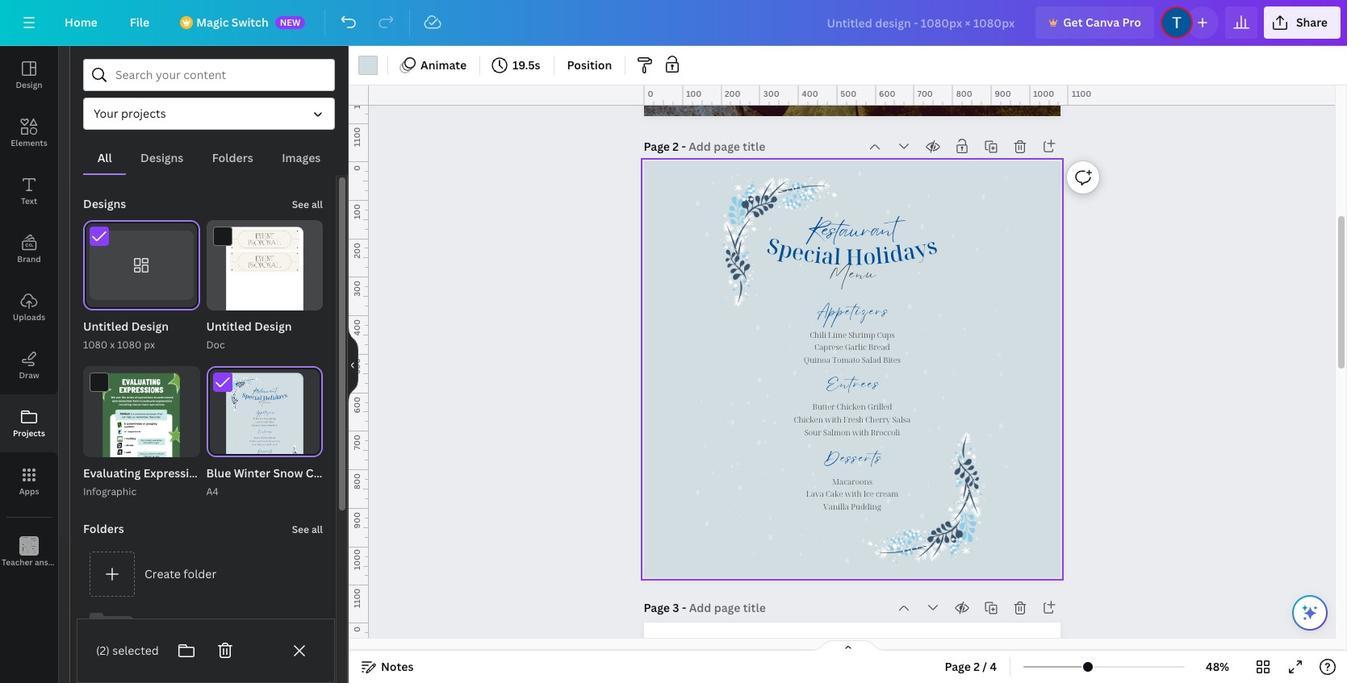Task type: describe. For each thing, give the bounding box(es) containing it.
Select ownership filter button
[[83, 98, 335, 130]]

0 vertical spatial 100
[[686, 88, 702, 99]]

home
[[65, 15, 97, 30]]

x
[[110, 339, 115, 352]]

snow
[[273, 466, 303, 481]]

Design title text field
[[814, 6, 1030, 39]]

main menu bar
[[0, 0, 1347, 46]]

1 vertical spatial chicken
[[794, 415, 823, 425]]

elements
[[11, 137, 47, 149]]

d
[[887, 238, 905, 269]]

your projects
[[94, 106, 166, 121]]

cherry
[[865, 415, 890, 425]]

0 horizontal spatial 700
[[351, 435, 362, 451]]

cups
[[877, 330, 895, 340]]

blue winter snow christmas menu group
[[206, 367, 395, 500]]

page for page 2
[[644, 139, 670, 154]]

uploads
[[13, 312, 45, 323]]

garlic
[[845, 342, 866, 353]]

magic switch
[[196, 15, 269, 30]]

a inside u r a n t
[[871, 229, 885, 258]]

see all for designs
[[292, 198, 323, 212]]

1 horizontal spatial 700
[[918, 88, 933, 99]]

1 horizontal spatial 600
[[879, 88, 896, 99]]

images button
[[268, 143, 335, 174]]

salmon
[[823, 427, 850, 438]]

christmas
[[306, 466, 362, 481]]

projects
[[121, 106, 166, 121]]

grilled
[[868, 402, 892, 413]]

canva
[[1086, 15, 1120, 30]]

h o l i d a y s
[[846, 230, 940, 272]]

1 vertical spatial 600
[[351, 397, 362, 413]]

position button
[[561, 52, 619, 78]]

0 horizontal spatial 200
[[351, 243, 362, 258]]

1 untitled design group from the left
[[83, 220, 200, 354]]

;
[[28, 559, 30, 569]]

designs button
[[126, 143, 198, 174]]

group for design
[[206, 220, 323, 337]]

create folder button
[[83, 546, 323, 604]]

l inside h o l i d a y s
[[874, 241, 884, 270]]

magic
[[196, 15, 229, 30]]

a4
[[206, 485, 219, 499]]

chili
[[810, 330, 826, 340]]

1 horizontal spatial 500
[[841, 88, 857, 99]]

e
[[790, 236, 807, 267]]

projects
[[13, 428, 45, 439]]

switch
[[232, 15, 269, 30]]

0 horizontal spatial 400
[[351, 320, 362, 336]]

text button
[[0, 162, 58, 220]]

2 1080 from the left
[[117, 339, 142, 352]]

evaluating expressions infographic infographic
[[83, 466, 275, 499]]

2 vertical spatial 0
[[351, 627, 362, 633]]

canva assistant image
[[1301, 604, 1320, 623]]

text
[[21, 195, 37, 207]]

px
[[144, 339, 155, 352]]

side panel tab list
[[0, 46, 82, 582]]

0 vertical spatial 1100
[[1072, 88, 1092, 99]]

(2)
[[96, 643, 110, 659]]

see all button for folders
[[290, 513, 325, 546]]

page inside button
[[945, 660, 971, 675]]

of
[[175, 295, 184, 307]]

file button
[[117, 6, 162, 39]]

teacher answer keys
[[2, 557, 82, 568]]

notes
[[381, 660, 414, 675]]

answer
[[35, 557, 63, 568]]

folders button
[[198, 143, 268, 174]]

untitled for untitled design 1080 x 1080 px
[[83, 319, 129, 335]]

i inside h o l i d a y s
[[881, 240, 891, 270]]

19.5s button
[[487, 52, 547, 78]]

keys
[[65, 557, 82, 568]]

desserts
[[823, 458, 882, 476]]

design for untitled design doc
[[254, 319, 292, 335]]

get canva pro
[[1063, 15, 1141, 30]]

n
[[882, 227, 897, 257]]

appetizers
[[816, 311, 889, 330]]

animate button
[[395, 52, 473, 78]]

images
[[282, 150, 321, 166]]

3
[[673, 601, 679, 616]]

i inside the s p e c i a l
[[813, 240, 823, 270]]

group for winter
[[206, 367, 323, 483]]

page 2 / 4
[[945, 660, 997, 675]]

salsa
[[892, 415, 910, 425]]

1 horizontal spatial 300
[[764, 88, 780, 99]]

get
[[1063, 15, 1083, 30]]

4 inside page 2 / 4 button
[[990, 660, 997, 675]]

brand button
[[0, 220, 58, 279]]

4 inside 1 of 4 'group'
[[186, 295, 192, 307]]

0 vertical spatial 200
[[725, 88, 741, 99]]

h
[[846, 242, 863, 272]]

all
[[97, 150, 112, 166]]

share button
[[1264, 6, 1341, 39]]

see for designs
[[292, 198, 309, 212]]

show pages image
[[809, 640, 887, 653]]

sour
[[804, 427, 821, 438]]

designs inside button
[[141, 150, 184, 166]]

page 2 -
[[644, 139, 689, 154]]

(2) selected
[[96, 643, 159, 659]]

0 horizontal spatial folders
[[83, 521, 124, 537]]

quinoa
[[804, 355, 830, 366]]

2 for /
[[974, 660, 980, 675]]

#d2dde1 image
[[358, 56, 378, 75]]

1 horizontal spatial menu
[[829, 273, 877, 293]]

19.5s
[[513, 57, 541, 73]]

1 vertical spatial 100
[[351, 204, 362, 219]]

folders inside button
[[212, 150, 253, 166]]

desserts macaroons lava cake with ice cream vanilla pudding
[[806, 458, 898, 513]]

caprese
[[814, 342, 843, 353]]

all for folders
[[312, 523, 323, 537]]

see for folders
[[292, 523, 309, 537]]

draw button
[[0, 337, 58, 395]]

1 horizontal spatial 800
[[956, 88, 973, 99]]

with inside desserts macaroons lava cake with ice cream vanilla pudding
[[845, 489, 861, 500]]

1 vertical spatial 800
[[351, 474, 362, 490]]

elements button
[[0, 104, 58, 162]]

1 horizontal spatial 900
[[995, 88, 1011, 99]]

vanilla
[[823, 502, 849, 513]]

r
[[862, 229, 873, 258]]

teacher
[[2, 557, 33, 568]]

blue
[[206, 466, 231, 481]]



Task type: locate. For each thing, give the bounding box(es) containing it.
page
[[644, 139, 670, 154], [644, 601, 670, 616], [945, 660, 971, 675]]

design inside untitled design 1080 x 1080 px
[[131, 319, 169, 335]]

with up salmon
[[825, 415, 841, 425]]

1 vertical spatial 400
[[351, 320, 362, 336]]

folders down evaluating
[[83, 521, 124, 537]]

a for p
[[821, 241, 835, 271]]

i
[[813, 240, 823, 270], [881, 240, 891, 270]]

hide image
[[348, 326, 358, 404]]

2
[[673, 139, 679, 154], [974, 660, 980, 675]]

untitled up doc
[[206, 319, 252, 335]]

1 horizontal spatial s
[[923, 230, 940, 261]]

1 horizontal spatial design
[[131, 319, 169, 335]]

butter
[[812, 402, 835, 413]]

designs
[[141, 150, 184, 166], [83, 196, 126, 212]]

1 vertical spatial 500
[[351, 358, 362, 374]]

0 horizontal spatial l
[[833, 242, 842, 271]]

evaluating expressions infographic group
[[83, 367, 275, 568]]

0 vertical spatial menu
[[829, 273, 877, 293]]

0 horizontal spatial 4
[[186, 295, 192, 307]]

0 horizontal spatial 300
[[351, 281, 362, 297]]

1 vertical spatial see all
[[292, 523, 323, 537]]

position
[[567, 57, 612, 73]]

design button
[[0, 46, 58, 104]]

file
[[130, 15, 150, 30]]

0 horizontal spatial design
[[16, 79, 42, 90]]

1 horizontal spatial untitled design group
[[206, 220, 323, 354]]

1 vertical spatial 900
[[351, 513, 362, 529]]

700
[[918, 88, 933, 99], [351, 435, 362, 451]]

0 vertical spatial 4
[[186, 295, 192, 307]]

y
[[912, 233, 930, 264]]

see
[[292, 198, 309, 212], [292, 523, 309, 537]]

- for page 2 -
[[682, 139, 686, 154]]

2 - from the top
[[682, 601, 686, 616]]

1 of 4
[[168, 295, 192, 307]]

1 horizontal spatial 200
[[725, 88, 741, 99]]

2 for -
[[673, 139, 679, 154]]

1 vertical spatial with
[[852, 427, 869, 438]]

winter
[[234, 466, 271, 481]]

s inside h o l i d a y s
[[923, 230, 940, 261]]

apps button
[[0, 453, 58, 511]]

2 vertical spatial with
[[845, 489, 861, 500]]

menu down h
[[829, 273, 877, 293]]

1 vertical spatial see all button
[[290, 513, 325, 546]]

2 untitled from the left
[[206, 319, 252, 335]]

u
[[850, 230, 863, 259]]

0 up notes button
[[351, 627, 362, 633]]

with
[[825, 415, 841, 425], [852, 427, 869, 438], [845, 489, 861, 500]]

1 vertical spatial designs
[[83, 196, 126, 212]]

1 vertical spatial 2
[[974, 660, 980, 675]]

untitled up x
[[83, 319, 129, 335]]

2 see from the top
[[292, 523, 309, 537]]

i right e
[[813, 240, 823, 270]]

1 vertical spatial infographic
[[83, 485, 137, 499]]

lava
[[806, 489, 824, 500]]

1 vertical spatial see
[[292, 523, 309, 537]]

design for untitled design 1080 x 1080 px
[[131, 319, 169, 335]]

0 vertical spatial 0
[[648, 88, 654, 99]]

2 vertical spatial page
[[945, 660, 971, 675]]

1080 right x
[[117, 339, 142, 352]]

0 horizontal spatial 600
[[351, 397, 362, 413]]

group
[[206, 220, 323, 337], [83, 367, 200, 568], [206, 367, 323, 483]]

0 horizontal spatial s
[[828, 229, 837, 258]]

chili lime shrimp cups caprese garlic bread quinoa tomato salad bites
[[804, 330, 901, 366]]

0 right images button
[[351, 166, 362, 171]]

u r a n t
[[850, 227, 901, 259]]

bites
[[883, 355, 901, 366]]

i right o at the top right
[[881, 240, 891, 270]]

1 page title text field from the top
[[689, 139, 767, 155]]

2 all from the top
[[312, 523, 323, 537]]

see down 'blue winter snow christmas menu a4'
[[292, 523, 309, 537]]

ice
[[863, 489, 874, 500]]

1 horizontal spatial chicken
[[837, 402, 866, 413]]

0 horizontal spatial chicken
[[794, 415, 823, 425]]

0 up page 2 -
[[648, 88, 654, 99]]

Search your content search field
[[115, 60, 325, 90]]

1
[[168, 295, 173, 307]]

1 vertical spatial folders
[[83, 521, 124, 537]]

400
[[802, 88, 818, 99], [351, 320, 362, 336]]

0 vertical spatial 2
[[673, 139, 679, 154]]

2 inside button
[[974, 660, 980, 675]]

lime
[[828, 330, 847, 340]]

1 vertical spatial 1100
[[351, 128, 362, 147]]

starred
[[145, 625, 186, 640]]

2 vertical spatial 1100
[[351, 589, 362, 609]]

1 horizontal spatial 2
[[974, 660, 980, 675]]

designs down all button
[[83, 196, 126, 212]]

see all
[[292, 198, 323, 212], [292, 523, 323, 537]]

- for page 3 -
[[682, 601, 686, 616]]

2 horizontal spatial a
[[900, 236, 918, 267]]

blue winter snow christmas menu a4
[[206, 466, 395, 499]]

bread
[[868, 342, 890, 353]]

1 all from the top
[[312, 198, 323, 212]]

see all down images button
[[292, 198, 323, 212]]

s left u
[[828, 229, 837, 258]]

0 horizontal spatial 800
[[351, 474, 362, 490]]

l inside the s p e c i a l
[[833, 242, 842, 271]]

1 horizontal spatial designs
[[141, 150, 184, 166]]

p
[[776, 234, 796, 265]]

projects button
[[0, 395, 58, 453]]

folders down select ownership filter button
[[212, 150, 253, 166]]

untitled inside untitled design doc
[[206, 319, 252, 335]]

page 3 -
[[644, 601, 689, 616]]

48% button
[[1192, 655, 1244, 681]]

chicken up fresh
[[837, 402, 866, 413]]

entrees butter chicken grilled chicken with fresh cherry salsa sour salmon with broccoli
[[794, 383, 910, 438]]

evaluating
[[83, 466, 141, 481]]

design
[[16, 79, 42, 90], [131, 319, 169, 335], [254, 319, 292, 335]]

untitled design group
[[83, 220, 200, 354], [206, 220, 323, 354]]

tomato
[[832, 355, 860, 366]]

1 of 4 group
[[83, 220, 200, 311]]

1 vertical spatial page
[[644, 601, 670, 616]]

200
[[725, 88, 741, 99], [351, 243, 362, 258]]

group inside blue winter snow christmas menu group
[[206, 367, 323, 483]]

1 horizontal spatial 400
[[802, 88, 818, 99]]

t
[[893, 227, 901, 255]]

chicken up sour
[[794, 415, 823, 425]]

600 down the design title text box
[[879, 88, 896, 99]]

untitled design 1080 x 1080 px
[[83, 319, 169, 352]]

menu right christmas
[[364, 466, 395, 481]]

s p e c i a l
[[764, 230, 842, 271]]

pro
[[1123, 15, 1141, 30]]

4 right /
[[990, 660, 997, 675]]

0 vertical spatial all
[[312, 198, 323, 212]]

untitled for untitled design doc
[[206, 319, 252, 335]]

group for expressions
[[83, 367, 200, 568]]

folders
[[212, 150, 253, 166], [83, 521, 124, 537]]

1 - from the top
[[682, 139, 686, 154]]

1 untitled from the left
[[83, 319, 129, 335]]

0 vertical spatial page
[[644, 139, 670, 154]]

1 horizontal spatial folders
[[212, 150, 253, 166]]

1 vertical spatial menu
[[364, 466, 395, 481]]

0 vertical spatial chicken
[[837, 402, 866, 413]]

notes button
[[355, 655, 420, 681]]

2 page title text field from the top
[[689, 601, 768, 617]]

0 horizontal spatial designs
[[83, 196, 126, 212]]

0 vertical spatial see all button
[[290, 188, 325, 220]]

salad
[[862, 355, 881, 366]]

/
[[983, 660, 987, 675]]

1 vertical spatial 700
[[351, 435, 362, 451]]

1 i from the left
[[813, 240, 823, 270]]

0 vertical spatial 500
[[841, 88, 857, 99]]

1 vertical spatial 200
[[351, 243, 362, 258]]

home link
[[52, 6, 110, 39]]

s
[[764, 230, 783, 262]]

48%
[[1206, 660, 1230, 675]]

0 horizontal spatial untitled design group
[[83, 220, 200, 354]]

infographic up a4
[[212, 466, 275, 481]]

draw
[[19, 370, 39, 381]]

2 horizontal spatial design
[[254, 319, 292, 335]]

see all button for designs
[[290, 188, 325, 220]]

-
[[682, 139, 686, 154], [682, 601, 686, 616]]

1000
[[351, 88, 362, 109], [1034, 88, 1055, 99], [351, 549, 362, 571]]

1 vertical spatial 4
[[990, 660, 997, 675]]

expressions
[[143, 466, 209, 481]]

apps
[[19, 486, 39, 497]]

uploads button
[[0, 279, 58, 337]]

get canva pro button
[[1036, 6, 1154, 39]]

a for o
[[900, 236, 918, 267]]

c
[[802, 238, 817, 269]]

1 vertical spatial -
[[682, 601, 686, 616]]

0 vertical spatial 600
[[879, 88, 896, 99]]

see down images button
[[292, 198, 309, 212]]

0 horizontal spatial menu
[[364, 466, 395, 481]]

2 i from the left
[[881, 240, 891, 270]]

2 see all from the top
[[292, 523, 323, 537]]

designs down projects
[[141, 150, 184, 166]]

entrees
[[826, 383, 880, 402]]

1 see all button from the top
[[290, 188, 325, 220]]

see all down 'blue winter snow christmas menu a4'
[[292, 523, 323, 537]]

0 vertical spatial 300
[[764, 88, 780, 99]]

with down macaroons
[[845, 489, 861, 500]]

o
[[862, 241, 876, 271]]

page for page 3
[[644, 601, 670, 616]]

0 horizontal spatial untitled
[[83, 319, 129, 335]]

menu inside 'blue winter snow christmas menu a4'
[[364, 466, 395, 481]]

1 horizontal spatial 1080
[[117, 339, 142, 352]]

0 horizontal spatial 500
[[351, 358, 362, 374]]

4
[[186, 295, 192, 307], [990, 660, 997, 675]]

1 horizontal spatial i
[[881, 240, 891, 270]]

1 1080 from the left
[[83, 339, 108, 352]]

all for designs
[[312, 198, 323, 212]]

1100
[[1072, 88, 1092, 99], [351, 128, 362, 147], [351, 589, 362, 609]]

1 horizontal spatial infographic
[[212, 466, 275, 481]]

1 horizontal spatial 4
[[990, 660, 997, 675]]

create folder
[[145, 566, 217, 582]]

1100 right images button
[[351, 128, 362, 147]]

2 untitled design group from the left
[[206, 220, 323, 354]]

with down fresh
[[852, 427, 869, 438]]

design inside untitled design doc
[[254, 319, 292, 335]]

page title text field for page 2 -
[[689, 139, 767, 155]]

0 vertical spatial 700
[[918, 88, 933, 99]]

untitled design doc
[[206, 319, 292, 352]]

all down 'blue winter snow christmas menu a4'
[[312, 523, 323, 537]]

1100 up notes button
[[351, 589, 362, 609]]

1 horizontal spatial a
[[871, 229, 885, 258]]

0 vertical spatial see
[[292, 198, 309, 212]]

1 vertical spatial page title text field
[[689, 601, 768, 617]]

see all button down 'blue winter snow christmas menu a4'
[[290, 513, 325, 546]]

1 see from the top
[[292, 198, 309, 212]]

design inside button
[[16, 79, 42, 90]]

cream
[[876, 489, 898, 500]]

0 vertical spatial infographic
[[212, 466, 275, 481]]

0 vertical spatial 900
[[995, 88, 1011, 99]]

0 horizontal spatial infographic
[[83, 485, 137, 499]]

0 vertical spatial with
[[825, 415, 841, 425]]

cake
[[826, 489, 843, 500]]

1 horizontal spatial 100
[[686, 88, 702, 99]]

a inside the s p e c i a l
[[821, 241, 835, 271]]

1100 down 'get'
[[1072, 88, 1092, 99]]

infographic down evaluating
[[83, 485, 137, 499]]

page title text field for page 3 -
[[689, 601, 768, 617]]

see all for folders
[[292, 523, 323, 537]]

new
[[280, 16, 300, 28]]

1 horizontal spatial l
[[874, 241, 884, 270]]

0 horizontal spatial 1080
[[83, 339, 108, 352]]

macaroons
[[832, 477, 872, 487]]

share
[[1296, 15, 1328, 30]]

700 up christmas
[[351, 435, 362, 451]]

untitled inside untitled design 1080 x 1080 px
[[83, 319, 129, 335]]

2 see all button from the top
[[290, 513, 325, 546]]

0 horizontal spatial a
[[821, 241, 835, 271]]

4 right of
[[186, 295, 192, 307]]

Page title text field
[[689, 139, 767, 155], [689, 601, 768, 617]]

700 down the design title text box
[[918, 88, 933, 99]]

600
[[879, 88, 896, 99], [351, 397, 362, 413]]

l left h
[[833, 242, 842, 271]]

0 vertical spatial folders
[[212, 150, 253, 166]]

1 vertical spatial all
[[312, 523, 323, 537]]

s right t at the top right of the page
[[923, 230, 940, 261]]

0 horizontal spatial 2
[[673, 139, 679, 154]]

a inside h o l i d a y s
[[900, 236, 918, 267]]

s
[[828, 229, 837, 258], [923, 230, 940, 261]]

0 vertical spatial 800
[[956, 88, 973, 99]]

600 up christmas
[[351, 397, 362, 413]]

0
[[648, 88, 654, 99], [351, 166, 362, 171], [351, 627, 362, 633]]

brand
[[17, 254, 41, 265]]

0 horizontal spatial 100
[[351, 204, 362, 219]]

see all button down images button
[[290, 188, 325, 220]]

1 vertical spatial 0
[[351, 166, 362, 171]]

0 vertical spatial page title text field
[[689, 139, 767, 155]]

1 vertical spatial 300
[[351, 281, 362, 297]]

l right r
[[874, 241, 884, 270]]

0 horizontal spatial 900
[[351, 513, 362, 529]]

fresh
[[843, 415, 864, 425]]

doc
[[206, 339, 225, 352]]

1080 left x
[[83, 339, 108, 352]]

all down images button
[[312, 198, 323, 212]]

1 horizontal spatial untitled
[[206, 319, 252, 335]]

broccoli
[[871, 427, 900, 438]]

0 vertical spatial 400
[[802, 88, 818, 99]]

all button
[[83, 143, 126, 174]]

pudding
[[851, 502, 881, 513]]

1 see all from the top
[[292, 198, 323, 212]]

0 vertical spatial designs
[[141, 150, 184, 166]]



Task type: vqa. For each thing, say whether or not it's contained in the screenshot.
solve
no



